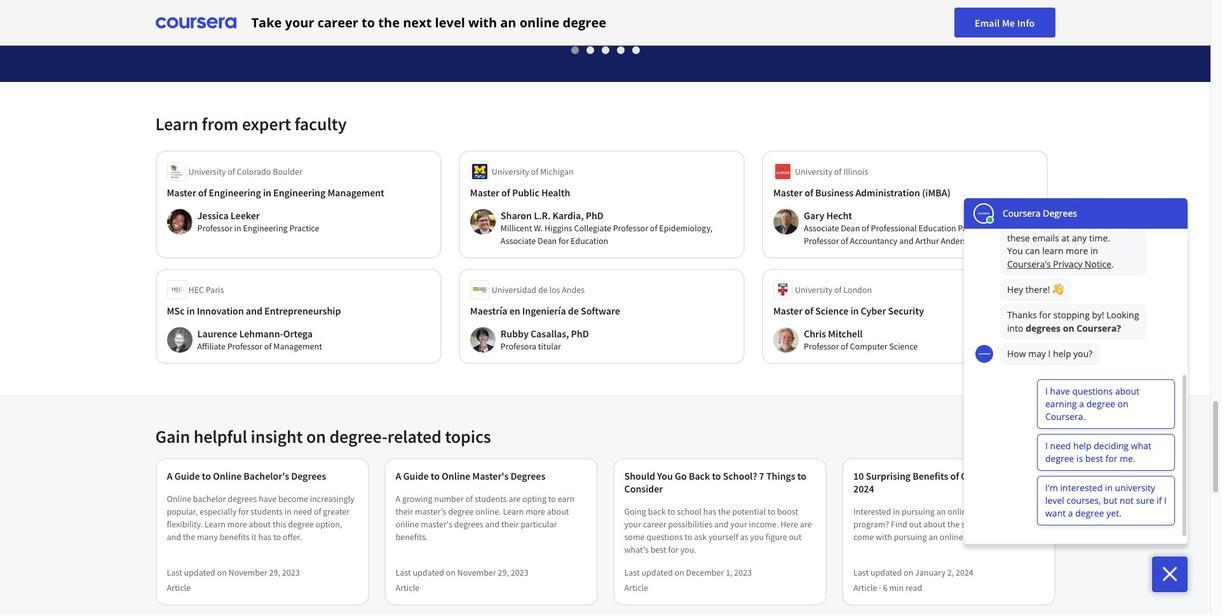 Task type: vqa. For each thing, say whether or not it's contained in the screenshot.
rightmost about
yes



Task type: locate. For each thing, give the bounding box(es) containing it.
1 horizontal spatial associate
[[804, 222, 839, 234]]

1 article from the left
[[167, 582, 191, 594]]

faculty
[[978, 235, 1005, 247]]

updated down many on the bottom left of the page
[[184, 567, 215, 578]]

degree down number
[[448, 506, 474, 517]]

0 vertical spatial an
[[500, 14, 516, 31]]

0 vertical spatial degree
[[563, 14, 606, 31]]

education up arthur
[[919, 222, 956, 234]]

1 horizontal spatial career
[[643, 519, 666, 530]]

has inside online bachelor degrees have become increasingly popular, especially for students in need of greater flexibility. learn more about this degree option, and the many benefits it has to offer.
[[258, 531, 271, 543]]

updated inside last updated on december 1, 2023 article
[[642, 567, 673, 578]]

2023 for bachelor's
[[282, 567, 300, 578]]

1 horizontal spatial learn
[[205, 519, 226, 530]]

degrees up "become"
[[291, 470, 326, 482]]

1 vertical spatial more
[[227, 519, 247, 530]]

maestría
[[470, 304, 507, 317]]

phd up collegiate at the top
[[586, 209, 604, 222]]

2023 right '1,' at the right of page
[[734, 567, 752, 578]]

back
[[648, 506, 666, 517]]

1 horizontal spatial for
[[559, 235, 569, 247]]

guide for a guide to online master's degrees
[[403, 470, 429, 482]]

4 article from the left
[[853, 582, 877, 594]]

students inside a growing number of students are opting to earn their master's degree online. learn more about online master's degrees and their particular benefits.
[[475, 493, 507, 505]]

on up read
[[903, 567, 913, 578]]

1 vertical spatial for
[[238, 506, 249, 517]]

and down professional
[[900, 235, 914, 247]]

read
[[905, 582, 922, 594]]

1 horizontal spatial degrees
[[454, 519, 483, 530]]

1 vertical spatial phd
[[571, 327, 589, 340]]

professor right collegiate at the top
[[613, 222, 648, 234]]

and up the lehmann-
[[246, 304, 262, 317]]

of down the lehmann-
[[264, 341, 272, 352]]

1 horizontal spatial with
[[875, 531, 892, 543]]

topics
[[445, 425, 491, 448]]

degree up slides element
[[563, 14, 606, 31]]

0 vertical spatial science
[[816, 304, 849, 317]]

and up faculty
[[995, 222, 1010, 234]]

in up find
[[893, 506, 900, 517]]

0 vertical spatial degrees
[[228, 493, 257, 505]]

0 horizontal spatial associate
[[501, 235, 536, 247]]

on down you.
[[675, 567, 684, 578]]

particular
[[521, 519, 557, 530]]

associate down millicent
[[501, 235, 536, 247]]

article for a guide to online bachelor's degrees
[[167, 582, 191, 594]]

1 horizontal spatial 2023
[[511, 567, 529, 578]]

2024 inside last updated on january 2, 2024 article · 6 min read
[[956, 567, 973, 578]]

2023 inside last updated on december 1, 2023 article
[[734, 567, 752, 578]]

what's
[[624, 544, 649, 555]]

their left particular
[[501, 519, 519, 530]]

2 horizontal spatial learn
[[503, 506, 524, 517]]

and down online. on the left of page
[[485, 519, 500, 530]]

in inside interested in pursuing an online educational program? find out about the specific benefits that come with pursuing an online education.
[[893, 506, 900, 517]]

more down opting
[[526, 506, 545, 517]]

students
[[475, 493, 507, 505], [251, 506, 283, 517]]

engineering inside jessica leeker professor in engineering practice
[[243, 222, 288, 234]]

1 vertical spatial degrees
[[454, 519, 483, 530]]

the down the flexibility.
[[183, 531, 195, 543]]

master of science in cyber security link
[[774, 304, 1037, 317]]

epidemiology,
[[659, 222, 713, 234]]

gain helpful insight on degree-related topics
[[155, 425, 491, 448]]

2 vertical spatial degree
[[288, 519, 314, 530]]

accountancy
[[850, 235, 898, 247]]

1 horizontal spatial guide
[[403, 470, 429, 482]]

1 degrees from the left
[[291, 470, 326, 482]]

career inside going back to school has the potential to boost your career possibilities and your income. here are some questions to ask yourself as you figure out what's best for you.
[[643, 519, 666, 530]]

boost
[[777, 506, 798, 517]]

0 horizontal spatial your
[[285, 14, 314, 31]]

last
[[167, 567, 182, 578], [396, 567, 411, 578], [624, 567, 640, 578], [853, 567, 869, 578]]

last updated on november 29, 2023 article
[[167, 567, 300, 594], [396, 567, 529, 594]]

benefits inside interested in pursuing an online educational program? find out about the specific benefits that come with pursuing an online education.
[[991, 519, 1021, 530]]

has right it
[[258, 531, 271, 543]]

out down here
[[789, 531, 802, 543]]

on inside last updated on january 2, 2024 article · 6 min read
[[903, 567, 913, 578]]

updated inside last updated on january 2, 2024 article · 6 min read
[[870, 567, 902, 578]]

2 guide from the left
[[403, 470, 429, 482]]

paris
[[206, 284, 224, 296]]

0 horizontal spatial degrees
[[228, 493, 257, 505]]

january
[[915, 567, 945, 578]]

online inside a growing number of students are opting to earn their master's degree online. learn more about online master's degrees and their particular benefits.
[[396, 519, 419, 530]]

in down the leeker
[[234, 222, 241, 234]]

0 vertical spatial their
[[396, 506, 413, 517]]

of up accountancy
[[862, 222, 869, 234]]

1 vertical spatial science
[[889, 341, 918, 352]]

29, down a growing number of students are opting to earn their master's degree online. learn more about online master's degrees and their particular benefits.
[[498, 567, 509, 578]]

1 horizontal spatial november
[[457, 567, 496, 578]]

1 vertical spatial 2024
[[956, 567, 973, 578]]

learn down the especially
[[205, 519, 226, 530]]

1 horizontal spatial are
[[800, 519, 812, 530]]

your up the 'as'
[[730, 519, 747, 530]]

education inside sharon l.r. kardia, phd millicent w. higgins collegiate professor of epidemiology, associate dean for education
[[571, 235, 608, 247]]

of inside laurence lehmann-ortega affiliate professor of management
[[264, 341, 272, 352]]

the
[[378, 14, 400, 31], [718, 506, 730, 517], [947, 519, 959, 530], [183, 531, 195, 543]]

article inside last updated on december 1, 2023 article
[[624, 582, 648, 594]]

0 horizontal spatial students
[[251, 506, 283, 517]]

on inside last updated on december 1, 2023 article
[[675, 567, 684, 578]]

out inside interested in pursuing an online educational program? find out about the specific benefits that come with pursuing an online education.
[[909, 519, 922, 530]]

0 horizontal spatial benefits
[[220, 531, 250, 543]]

fellow
[[1007, 235, 1031, 247]]

1 last updated on november 29, 2023 article from the left
[[167, 567, 300, 594]]

1 vertical spatial career
[[643, 519, 666, 530]]

of left public
[[501, 186, 510, 199]]

an down 10 surprising benefits of online learning in 2024
[[936, 506, 946, 517]]

last updated on november 29, 2023 article down it
[[167, 567, 300, 594]]

0 horizontal spatial out
[[789, 531, 802, 543]]

0 vertical spatial dean
[[841, 222, 860, 234]]

1 horizontal spatial about
[[547, 506, 569, 517]]

2 degrees from the left
[[511, 470, 545, 482]]

a down related
[[396, 470, 401, 482]]

0 horizontal spatial are
[[509, 493, 521, 505]]

explore
[[976, 430, 1009, 443]]

phd
[[586, 209, 604, 222], [571, 327, 589, 340]]

learn
[[155, 112, 198, 135], [503, 506, 524, 517], [205, 519, 226, 530]]

has right school
[[703, 506, 716, 517]]

1 vertical spatial an
[[936, 506, 946, 517]]

in right msc
[[187, 304, 195, 317]]

last for should you go back to school? 7 things to consider
[[624, 567, 640, 578]]

university
[[188, 166, 226, 177], [492, 166, 529, 177], [795, 166, 833, 177], [795, 284, 833, 296]]

associate inside gary hecht associate dean of professional education pathways and professor of accountancy and arthur andersen faculty fellow
[[804, 222, 839, 234]]

a left growing
[[396, 493, 400, 505]]

going
[[624, 506, 646, 517]]

0 horizontal spatial more
[[227, 519, 247, 530]]

professor down gary
[[804, 235, 839, 247]]

updated up 6
[[870, 567, 902, 578]]

0 horizontal spatial degree
[[288, 519, 314, 530]]

1 29, from the left
[[269, 567, 280, 578]]

slides element
[[155, 43, 1055, 57]]

dean inside sharon l.r. kardia, phd millicent w. higgins collegiate professor of epidemiology, associate dean for education
[[538, 235, 557, 247]]

engineering down boulder
[[273, 186, 326, 199]]

0 horizontal spatial for
[[238, 506, 249, 517]]

the left 'potential' at right
[[718, 506, 730, 517]]

0 vertical spatial learn
[[155, 112, 198, 135]]

has inside going back to school has the potential to boost your career possibilities and your income. here are some questions to ask yourself as you figure out what's best for you.
[[703, 506, 716, 517]]

0 horizontal spatial 2023
[[282, 567, 300, 578]]

london
[[844, 284, 872, 296]]

science down the university of london
[[816, 304, 849, 317]]

as
[[740, 531, 748, 543]]

of down mitchell
[[841, 341, 848, 352]]

0 vertical spatial career
[[318, 14, 358, 31]]

2 horizontal spatial about
[[923, 519, 945, 530]]

article for should you go back to school? 7 things to consider
[[624, 582, 648, 594]]

1 last from the left
[[167, 567, 182, 578]]

university up jessica
[[188, 166, 226, 177]]

benefits
[[991, 519, 1021, 530], [220, 531, 250, 543]]

associate down gary
[[804, 222, 839, 234]]

a for a guide to online master's degrees
[[396, 470, 401, 482]]

benefits inside online bachelor degrees have become increasingly popular, especially for students in need of greater flexibility. learn more about this degree option, and the many benefits it has to offer.
[[220, 531, 250, 543]]

1 vertical spatial associate
[[501, 235, 536, 247]]

0 horizontal spatial last updated on november 29, 2023 article
[[167, 567, 300, 594]]

2 article from the left
[[396, 582, 419, 594]]

engineering for leeker
[[243, 222, 288, 234]]

pursuing up find
[[902, 506, 934, 517]]

·
[[879, 582, 881, 594]]

1 2023 from the left
[[282, 567, 300, 578]]

1 november from the left
[[229, 567, 267, 578]]

best
[[651, 544, 666, 555]]

online
[[213, 470, 242, 482], [442, 470, 470, 482], [961, 470, 989, 482], [167, 493, 191, 505]]

degree inside a growing number of students are opting to earn their master's degree online. learn more about online master's degrees and their particular benefits.
[[448, 506, 474, 517]]

professor inside laurence lehmann-ortega affiliate professor of management
[[227, 341, 262, 352]]

more
[[526, 506, 545, 517], [227, 519, 247, 530]]

1 horizontal spatial 2024
[[956, 567, 973, 578]]

computer
[[850, 341, 888, 352]]

hec paris
[[188, 284, 224, 296]]

0 horizontal spatial de
[[538, 284, 548, 296]]

on down many on the bottom left of the page
[[217, 567, 227, 578]]

l.r.
[[534, 209, 551, 222]]

on for a guide to online master's degrees
[[446, 567, 456, 578]]

university of michigan
[[492, 166, 574, 177]]

msc
[[167, 304, 185, 317]]

this
[[273, 519, 286, 530]]

de left los
[[538, 284, 548, 296]]

1 vertical spatial students
[[251, 506, 283, 517]]

29,
[[269, 567, 280, 578], [498, 567, 509, 578]]

0 vertical spatial phd
[[586, 209, 604, 222]]

level
[[435, 14, 465, 31]]

1 horizontal spatial students
[[475, 493, 507, 505]]

has
[[703, 506, 716, 517], [258, 531, 271, 543]]

master of engineering in engineering management link
[[167, 186, 430, 199]]

degrees down a guide to online bachelor's degrees
[[228, 493, 257, 505]]

1 horizontal spatial their
[[501, 519, 519, 530]]

updated down 'benefits.' at the bottom of page
[[413, 567, 444, 578]]

2 vertical spatial learn
[[205, 519, 226, 530]]

dean down w.
[[538, 235, 557, 247]]

benefits.
[[396, 531, 428, 543]]

a up popular,
[[167, 470, 172, 482]]

1 vertical spatial education
[[571, 235, 608, 247]]

engineering down the university of colorado boulder
[[209, 186, 261, 199]]

last inside last updated on january 2, 2024 article · 6 min read
[[853, 567, 869, 578]]

back
[[689, 470, 710, 482]]

0 vertical spatial out
[[909, 519, 922, 530]]

last down 'benefits.' at the bottom of page
[[396, 567, 411, 578]]

about down earn
[[547, 506, 569, 517]]

an up january at the bottom
[[928, 531, 938, 543]]

pursuing down find
[[894, 531, 927, 543]]

of up "chris"
[[805, 304, 814, 317]]

university up business
[[795, 166, 833, 177]]

engineering down the leeker
[[243, 222, 288, 234]]

0 horizontal spatial degrees
[[291, 470, 326, 482]]

0 vertical spatial de
[[538, 284, 548, 296]]

0 vertical spatial 2024
[[853, 482, 874, 495]]

about
[[547, 506, 569, 517], [249, 519, 271, 530], [923, 519, 945, 530]]

offer.
[[283, 531, 302, 543]]

of right need
[[314, 506, 321, 517]]

degree inside online bachelor degrees have become increasingly popular, especially for students in need of greater flexibility. learn more about this degree option, and the many benefits it has to offer.
[[288, 519, 314, 530]]

1 vertical spatial learn
[[503, 506, 524, 517]]

10 surprising benefits of online learning in 2024
[[853, 470, 1040, 495]]

0 horizontal spatial november
[[229, 567, 267, 578]]

0 vertical spatial has
[[703, 506, 716, 517]]

1 horizontal spatial degrees
[[511, 470, 545, 482]]

degrees up opting
[[511, 470, 545, 482]]

1 horizontal spatial last updated on november 29, 2023 article
[[396, 567, 529, 594]]

1 horizontal spatial out
[[909, 519, 922, 530]]

bachelor
[[193, 493, 226, 505]]

1 vertical spatial out
[[789, 531, 802, 543]]

updated for a guide to online bachelor's degrees
[[184, 567, 215, 578]]

0 horizontal spatial about
[[249, 519, 271, 530]]

number
[[434, 493, 464, 505]]

1 horizontal spatial education
[[919, 222, 956, 234]]

last updated on january 2, 2024 article · 6 min read
[[853, 567, 973, 594]]

1 vertical spatial with
[[875, 531, 892, 543]]

1 vertical spatial has
[[258, 531, 271, 543]]

last inside last updated on december 1, 2023 article
[[624, 567, 640, 578]]

michigan
[[540, 166, 574, 177]]

science right computer
[[889, 341, 918, 352]]

3 updated from the left
[[642, 567, 673, 578]]

university up master of science in cyber security
[[795, 284, 833, 296]]

0 horizontal spatial 29,
[[269, 567, 280, 578]]

29, down this
[[269, 567, 280, 578]]

higgins
[[545, 222, 572, 234]]

students down have
[[251, 506, 283, 517]]

2024 up interested
[[853, 482, 874, 495]]

professor inside sharon l.r. kardia, phd millicent w. higgins collegiate professor of epidemiology, associate dean for education
[[613, 222, 648, 234]]

management
[[328, 186, 384, 199], [273, 341, 322, 352]]

are inside going back to school has the potential to boost your career possibilities and your income. here are some questions to ask yourself as you figure out what's best for you.
[[800, 519, 812, 530]]

the left next
[[378, 14, 400, 31]]

of left london in the top right of the page
[[834, 284, 842, 296]]

an right level
[[500, 14, 516, 31]]

business
[[816, 186, 854, 199]]

7
[[759, 470, 764, 482]]

expert
[[242, 112, 291, 135]]

2 last updated on november 29, 2023 article from the left
[[396, 567, 529, 594]]

2 updated from the left
[[413, 567, 444, 578]]

the inside going back to school has the potential to boost your career possibilities and your income. here are some questions to ask yourself as you figure out what's best for you.
[[718, 506, 730, 517]]

in inside jessica leeker professor in engineering practice
[[234, 222, 241, 234]]

2 29, from the left
[[498, 567, 509, 578]]

out right find
[[909, 519, 922, 530]]

last down the flexibility.
[[167, 567, 182, 578]]

0 vertical spatial more
[[526, 506, 545, 517]]

2 horizontal spatial for
[[668, 544, 679, 555]]

0 vertical spatial management
[[328, 186, 384, 199]]

online
[[520, 14, 560, 31], [947, 506, 971, 517], [396, 519, 419, 530], [940, 531, 963, 543]]

4 updated from the left
[[870, 567, 902, 578]]

and inside going back to school has the potential to boost your career possibilities and your income. here are some questions to ask yourself as you figure out what's best for you.
[[714, 519, 729, 530]]

of left the colorado
[[228, 166, 235, 177]]

last updated on november 29, 2023 article down the master's
[[396, 567, 529, 594]]

1 horizontal spatial dean
[[841, 222, 860, 234]]

1 vertical spatial pursuing
[[894, 531, 927, 543]]

learn down opting
[[503, 506, 524, 517]]

1 horizontal spatial has
[[703, 506, 716, 517]]

university of colorado boulder
[[188, 166, 302, 177]]

1 vertical spatial benefits
[[220, 531, 250, 543]]

1 vertical spatial management
[[273, 341, 322, 352]]

guide up growing
[[403, 470, 429, 482]]

about up it
[[249, 519, 271, 530]]

2 2023 from the left
[[511, 567, 529, 578]]

0 horizontal spatial 2024
[[853, 482, 874, 495]]

you
[[750, 531, 764, 543]]

0 horizontal spatial guide
[[174, 470, 200, 482]]

the inside online bachelor degrees have become increasingly popular, especially for students in need of greater flexibility. learn more about this degree option, and the many benefits it has to offer.
[[183, 531, 195, 543]]

benefits down educational
[[991, 519, 1021, 530]]

2024 right the 2,
[[956, 567, 973, 578]]

1 horizontal spatial 29,
[[498, 567, 509, 578]]

2023 down particular
[[511, 567, 529, 578]]

earn
[[558, 493, 575, 505]]

last for a guide to online bachelor's degrees
[[167, 567, 182, 578]]

3 last from the left
[[624, 567, 640, 578]]

de down andes
[[568, 304, 579, 317]]

min
[[889, 582, 904, 594]]

november down a growing number of students are opting to earn their master's degree online. learn more about online master's degrees and their particular benefits.
[[457, 567, 496, 578]]

of left epidemiology,
[[650, 222, 657, 234]]

1 updated from the left
[[184, 567, 215, 578]]

from
[[202, 112, 238, 135]]

4 last from the left
[[853, 567, 869, 578]]

1 guide from the left
[[174, 470, 200, 482]]

with
[[468, 14, 497, 31], [875, 531, 892, 543]]

should you go back to school? 7 things to consider link
[[624, 470, 815, 495]]

2 vertical spatial an
[[928, 531, 938, 543]]

come
[[853, 531, 874, 543]]

0 horizontal spatial learn
[[155, 112, 198, 135]]

0 vertical spatial are
[[509, 493, 521, 505]]

going back to school has the potential to boost your career possibilities and your income. here are some questions to ask yourself as you figure out what's best for you.
[[624, 506, 812, 555]]

0 horizontal spatial dean
[[538, 235, 557, 247]]

november down it
[[229, 567, 267, 578]]

29, for master's
[[498, 567, 509, 578]]

university up master of public health
[[492, 166, 529, 177]]

2 vertical spatial for
[[668, 544, 679, 555]]

1 horizontal spatial management
[[328, 186, 384, 199]]

students up online. on the left of page
[[475, 493, 507, 505]]

in down the colorado
[[263, 186, 271, 199]]

master for master of public health
[[470, 186, 499, 199]]

and inside online bachelor degrees have become increasingly popular, especially for students in need of greater flexibility. learn more about this degree option, and the many benefits it has to offer.
[[167, 531, 181, 543]]

in inside online bachelor degrees have become increasingly popular, especially for students in need of greater flexibility. learn more about this degree option, and the many benefits it has to offer.
[[285, 506, 292, 517]]

their
[[396, 506, 413, 517], [501, 519, 519, 530]]

on down the master's
[[446, 567, 456, 578]]

your up some
[[624, 519, 641, 530]]

with down program? at the bottom right of the page
[[875, 531, 892, 543]]

degrees for a guide to online master's degrees
[[511, 470, 545, 482]]

and inside a growing number of students are opting to earn their master's degree online. learn more about online master's degrees and their particular benefits.
[[485, 519, 500, 530]]

insight
[[251, 425, 303, 448]]

on right insight
[[306, 425, 326, 448]]

1 vertical spatial degree
[[448, 506, 474, 517]]

1 horizontal spatial more
[[526, 506, 545, 517]]

master of business administration (imba) link
[[774, 186, 1037, 199]]

education down collegiate at the top
[[571, 235, 608, 247]]

for down 'higgins'
[[559, 235, 569, 247]]

2 november from the left
[[457, 567, 496, 578]]

to inside a growing number of students are opting to earn their master's degree online. learn more about online master's degrees and their particular benefits.
[[548, 493, 556, 505]]

of inside a growing number of students are opting to earn their master's degree online. learn more about online master's degrees and their particular benefits.
[[466, 493, 473, 505]]

updated for 10 surprising benefits of online learning in 2024
[[870, 567, 902, 578]]

out inside going back to school has the potential to boost your career possibilities and your income. here are some questions to ask yourself as you figure out what's best for you.
[[789, 531, 802, 543]]

and up "yourself"
[[714, 519, 729, 530]]

andersen
[[941, 235, 976, 247]]

master
[[167, 186, 196, 199], [470, 186, 499, 199], [774, 186, 803, 199], [774, 304, 803, 317]]

your right take
[[285, 14, 314, 31]]

degrees inside online bachelor degrees have become increasingly popular, especially for students in need of greater flexibility. learn more about this degree option, and the many benefits it has to offer.
[[228, 493, 257, 505]]

master for master of engineering in engineering management
[[167, 186, 196, 199]]

0 horizontal spatial education
[[571, 235, 608, 247]]

science
[[816, 304, 849, 317], [889, 341, 918, 352]]

a inside a growing number of students are opting to earn their master's degree online. learn more about online master's degrees and their particular benefits.
[[396, 493, 400, 505]]

you.
[[680, 544, 696, 555]]

should
[[624, 470, 655, 482]]

online left learning
[[961, 470, 989, 482]]

0 vertical spatial benefits
[[991, 519, 1021, 530]]

of
[[228, 166, 235, 177], [531, 166, 538, 177], [834, 166, 842, 177], [198, 186, 207, 199], [501, 186, 510, 199], [805, 186, 814, 199], [650, 222, 657, 234], [862, 222, 869, 234], [841, 235, 848, 247], [834, 284, 842, 296], [805, 304, 814, 317], [264, 341, 272, 352], [841, 341, 848, 352], [950, 470, 959, 482], [466, 493, 473, 505], [314, 506, 321, 517]]

november for bachelor's
[[229, 567, 267, 578]]

0 vertical spatial students
[[475, 493, 507, 505]]

2023 for to
[[734, 567, 752, 578]]

2 last from the left
[[396, 567, 411, 578]]

boulder
[[273, 166, 302, 177]]

article inside last updated on january 2, 2024 article · 6 min read
[[853, 582, 877, 594]]

3 2023 from the left
[[734, 567, 752, 578]]

a guide to online master's degrees
[[396, 470, 545, 482]]

1 vertical spatial dean
[[538, 235, 557, 247]]

you
[[657, 470, 673, 482]]

6
[[883, 582, 887, 594]]

1 vertical spatial are
[[800, 519, 812, 530]]

0 vertical spatial for
[[559, 235, 569, 247]]

career
[[318, 14, 358, 31], [643, 519, 666, 530]]

the left specific
[[947, 519, 959, 530]]

university for public
[[492, 166, 529, 177]]

for inside sharon l.r. kardia, phd millicent w. higgins collegiate professor of epidemiology, associate dean for education
[[559, 235, 569, 247]]

professor inside chris mitchell professor of computer science
[[804, 341, 839, 352]]

need
[[293, 506, 312, 517]]

leeker
[[231, 209, 260, 222]]

0 horizontal spatial their
[[396, 506, 413, 517]]

3 article from the left
[[624, 582, 648, 594]]

of right number
[[466, 493, 473, 505]]

phd right casallas,
[[571, 327, 589, 340]]

of right benefits
[[950, 470, 959, 482]]

on for should you go back to school? 7 things to consider
[[675, 567, 684, 578]]

of inside 10 surprising benefits of online learning in 2024
[[950, 470, 959, 482]]

a for a guide to online bachelor's degrees
[[167, 470, 172, 482]]



Task type: describe. For each thing, give the bounding box(es) containing it.
of down hecht
[[841, 235, 848, 247]]

1 horizontal spatial your
[[624, 519, 641, 530]]

10
[[853, 470, 864, 482]]

last updated on november 29, 2023 article for master's
[[396, 567, 529, 594]]

online inside 10 surprising benefits of online learning in 2024
[[961, 470, 989, 482]]

master's
[[415, 506, 446, 517]]

guide for a guide to online bachelor's degrees
[[174, 470, 200, 482]]

on for a guide to online bachelor's degrees
[[217, 567, 227, 578]]

collegiate
[[574, 222, 611, 234]]

master of business administration (imba)
[[774, 186, 951, 199]]

some
[[624, 531, 645, 543]]

more inside online bachelor degrees have become increasingly popular, especially for students in need of greater flexibility. learn more about this degree option, and the many benefits it has to offer.
[[227, 519, 247, 530]]

administration
[[856, 186, 920, 199]]

master of public health link
[[470, 186, 733, 199]]

phd inside sharon l.r. kardia, phd millicent w. higgins collegiate professor of epidemiology, associate dean for education
[[586, 209, 604, 222]]

popular,
[[167, 506, 198, 517]]

last for 10 surprising benefits of online learning in 2024
[[853, 567, 869, 578]]

of up jessica
[[198, 186, 207, 199]]

master of engineering in engineering management
[[167, 186, 384, 199]]

growing
[[402, 493, 432, 505]]

it
[[251, 531, 257, 543]]

on for 10 surprising benefits of online learning in 2024
[[903, 567, 913, 578]]

degree-
[[329, 425, 388, 448]]

article for a guide to online master's degrees
[[396, 582, 419, 594]]

university of illinois
[[795, 166, 868, 177]]

university for business
[[795, 166, 833, 177]]

should you go back to school? 7 things to consider
[[624, 470, 807, 495]]

updated for a guide to online master's degrees
[[413, 567, 444, 578]]

potential
[[732, 506, 766, 517]]

science inside chris mitchell professor of computer science
[[889, 341, 918, 352]]

software
[[581, 304, 620, 317]]

article for 10 surprising benefits of online learning in 2024
[[853, 582, 877, 594]]

the inside interested in pursuing an online educational program? find out about the specific benefits that come with pursuing an online education.
[[947, 519, 959, 530]]

29, for bachelor's
[[269, 567, 280, 578]]

a guide to online master's degrees link
[[396, 470, 586, 482]]

of up gary
[[805, 186, 814, 199]]

of inside online bachelor degrees have become increasingly popular, especially for students in need of greater flexibility. learn more about this degree option, and the many benefits it has to offer.
[[314, 506, 321, 517]]

innovation
[[197, 304, 244, 317]]

education.
[[965, 531, 1004, 543]]

jessica leeker professor in engineering practice
[[197, 209, 319, 234]]

take
[[251, 14, 282, 31]]

online up number
[[442, 470, 470, 482]]

rubby casallas, phd profesora titular
[[501, 327, 589, 352]]

associate inside sharon l.r. kardia, phd millicent w. higgins collegiate professor of epidemiology, associate dean for education
[[501, 235, 536, 247]]

2 horizontal spatial your
[[730, 519, 747, 530]]

in left cyber
[[851, 304, 859, 317]]

to inside online bachelor degrees have become increasingly popular, especially for students in need of greater flexibility. learn more about this degree option, and the many benefits it has to offer.
[[273, 531, 281, 543]]

last updated on december 1, 2023 article
[[624, 567, 752, 594]]

gary
[[804, 209, 825, 222]]

professor inside gary hecht associate dean of professional education pathways and professor of accountancy and arthur andersen faculty fellow
[[804, 235, 839, 247]]

next
[[403, 14, 432, 31]]

learn inside a growing number of students are opting to earn their master's degree online. learn more about online master's degrees and their particular benefits.
[[503, 506, 524, 517]]

ingeniería
[[522, 304, 566, 317]]

things
[[766, 470, 795, 482]]

questions
[[647, 531, 683, 543]]

jessica
[[197, 209, 229, 222]]

learning
[[991, 470, 1030, 482]]

greater
[[323, 506, 350, 517]]

cyber
[[861, 304, 886, 317]]

about inside online bachelor degrees have become increasingly popular, especially for students in need of greater flexibility. learn more about this degree option, and the many benefits it has to offer.
[[249, 519, 271, 530]]

go
[[675, 470, 687, 482]]

rubby
[[501, 327, 529, 340]]

students inside online bachelor degrees have become increasingly popular, especially for students in need of greater flexibility. learn more about this degree option, and the many benefits it has to offer.
[[251, 506, 283, 517]]

education inside gary hecht associate dean of professional education pathways and professor of accountancy and arthur andersen faculty fellow
[[919, 222, 956, 234]]

master for master of science in cyber security
[[774, 304, 803, 317]]

2 horizontal spatial degree
[[563, 14, 606, 31]]

2024 inside 10 surprising benefits of online learning in 2024
[[853, 482, 874, 495]]

illinois
[[844, 166, 868, 177]]

educational
[[973, 506, 1017, 517]]

master's
[[472, 470, 509, 482]]

possibilities
[[668, 519, 713, 530]]

1,
[[726, 567, 733, 578]]

degrees inside a growing number of students are opting to earn their master's degree online. learn more about online master's degrees and their particular benefits.
[[454, 519, 483, 530]]

los
[[549, 284, 560, 296]]

en
[[509, 304, 520, 317]]

of left illinois
[[834, 166, 842, 177]]

income.
[[749, 519, 779, 530]]

ortega
[[283, 327, 313, 340]]

master of public health
[[470, 186, 570, 199]]

learn inside online bachelor degrees have become increasingly popular, especially for students in need of greater flexibility. learn more about this degree option, and the many benefits it has to offer.
[[205, 519, 226, 530]]

degrees for a guide to online bachelor's degrees
[[291, 470, 326, 482]]

email me info button
[[955, 8, 1055, 37]]

online inside online bachelor degrees have become increasingly popular, especially for students in need of greater flexibility. learn more about this degree option, and the many benefits it has to offer.
[[167, 493, 191, 505]]

university for science
[[795, 284, 833, 296]]

are inside a growing number of students are opting to earn their master's degree online. learn more about online master's degrees and their particular benefits.
[[509, 493, 521, 505]]

here
[[781, 519, 798, 530]]

for inside going back to school has the potential to boost your career possibilities and your income. here are some questions to ask yourself as you figure out what's best for you.
[[668, 544, 679, 555]]

yourself
[[709, 531, 738, 543]]

casallas,
[[531, 327, 569, 340]]

dean inside gary hecht associate dean of professional education pathways and professor of accountancy and arthur andersen faculty fellow
[[841, 222, 860, 234]]

of inside chris mitchell professor of computer science
[[841, 341, 848, 352]]

with inside interested in pursuing an online educational program? find out about the specific benefits that come with pursuing an online education.
[[875, 531, 892, 543]]

coursera image
[[155, 12, 236, 33]]

about inside a growing number of students are opting to earn their master's degree online. learn more about online master's degrees and their particular benefits.
[[547, 506, 569, 517]]

0 horizontal spatial science
[[816, 304, 849, 317]]

email
[[975, 16, 1000, 29]]

maestría en ingeniería de software
[[470, 304, 620, 317]]

hec
[[188, 284, 204, 296]]

a for a growing number of students are opting to earn their master's degree online. learn more about online master's degrees and their particular benefits.
[[396, 493, 400, 505]]

more inside a growing number of students are opting to earn their master's degree online. learn more about online master's degrees and their particular benefits.
[[526, 506, 545, 517]]

articles
[[1023, 430, 1055, 443]]

10 surprising benefits of online learning in 2024 link
[[853, 470, 1044, 495]]

last updated on november 29, 2023 article for bachelor's
[[167, 567, 300, 594]]

online.
[[476, 506, 501, 517]]

for inside online bachelor degrees have become increasingly popular, especially for students in need of greater flexibility. learn more about this degree option, and the many benefits it has to offer.
[[238, 506, 249, 517]]

faculty
[[295, 112, 347, 135]]

a guide to online bachelor's degrees
[[167, 470, 326, 482]]

andes
[[562, 284, 585, 296]]

updated for should you go back to school? 7 things to consider
[[642, 567, 673, 578]]

2023 for master's
[[511, 567, 529, 578]]

affiliate
[[197, 341, 226, 352]]

email me info
[[975, 16, 1035, 29]]

a growing number of students are opting to earn their master's degree online. learn more about online master's degrees and their particular benefits.
[[396, 493, 575, 543]]

phd inside rubby casallas, phd profesora titular
[[571, 327, 589, 340]]

gary hecht associate dean of professional education pathways and professor of accountancy and arthur andersen faculty fellow
[[804, 209, 1031, 247]]

0 vertical spatial with
[[468, 14, 497, 31]]

universidad de los andes
[[492, 284, 585, 296]]

0 horizontal spatial career
[[318, 14, 358, 31]]

in inside 10 surprising benefits of online learning in 2024
[[1032, 470, 1040, 482]]

lehmann-
[[239, 327, 283, 340]]

online up bachelor
[[213, 470, 242, 482]]

entrepreneurship
[[264, 304, 341, 317]]

figure
[[766, 531, 787, 543]]

explore all articles
[[976, 430, 1055, 443]]

previous testimonial element
[[171, 0, 201, 245]]

engineering for of
[[273, 186, 326, 199]]

opting
[[522, 493, 547, 505]]

titular
[[538, 341, 561, 352]]

all
[[1011, 430, 1021, 443]]

school?
[[723, 470, 757, 482]]

next testimonial element
[[1010, 0, 1040, 245]]

professor inside jessica leeker professor in engineering practice
[[197, 222, 232, 234]]

chris
[[804, 327, 826, 340]]

find
[[891, 519, 907, 530]]

take your career to the next level with an online degree
[[251, 14, 606, 31]]

kardia,
[[553, 209, 584, 222]]

last for a guide to online master's degrees
[[396, 567, 411, 578]]

1 vertical spatial de
[[568, 304, 579, 317]]

that
[[1023, 519, 1038, 530]]

master for master of business administration (imba)
[[774, 186, 803, 199]]

of left michigan
[[531, 166, 538, 177]]

about inside interested in pursuing an online educational program? find out about the specific benefits that come with pursuing an online education.
[[923, 519, 945, 530]]

info
[[1017, 16, 1035, 29]]

university for engineering
[[188, 166, 226, 177]]

management inside laurence lehmann-ortega affiliate professor of management
[[273, 341, 322, 352]]

msc in innovation and entrepreneurship link
[[167, 304, 430, 317]]

mitchell
[[828, 327, 863, 340]]

of inside sharon l.r. kardia, phd millicent w. higgins collegiate professor of epidemiology, associate dean for education
[[650, 222, 657, 234]]

increasingly
[[310, 493, 355, 505]]

hecht
[[827, 209, 852, 222]]

november for master's
[[457, 567, 496, 578]]

0 vertical spatial pursuing
[[902, 506, 934, 517]]



